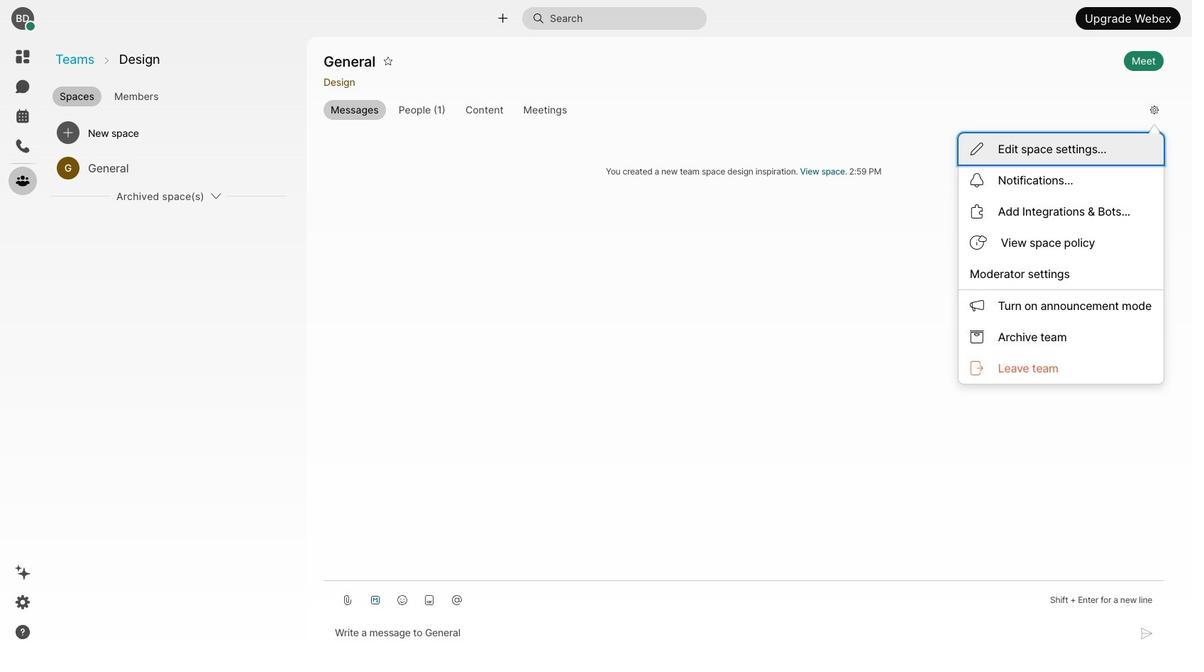 Task type: locate. For each thing, give the bounding box(es) containing it.
menu bar
[[959, 134, 1164, 384]]

tab list
[[50, 81, 305, 108]]

webex tab list
[[9, 43, 37, 195]]

list item
[[51, 115, 287, 151]]

group
[[324, 100, 1140, 120]]

arrow down_16 image
[[210, 190, 222, 202]]

general list item
[[51, 151, 287, 186]]

message composer toolbar element
[[324, 581, 1165, 614]]

navigation
[[0, 37, 45, 660]]



Task type: vqa. For each thing, say whether or not it's contained in the screenshot.
navigation
yes



